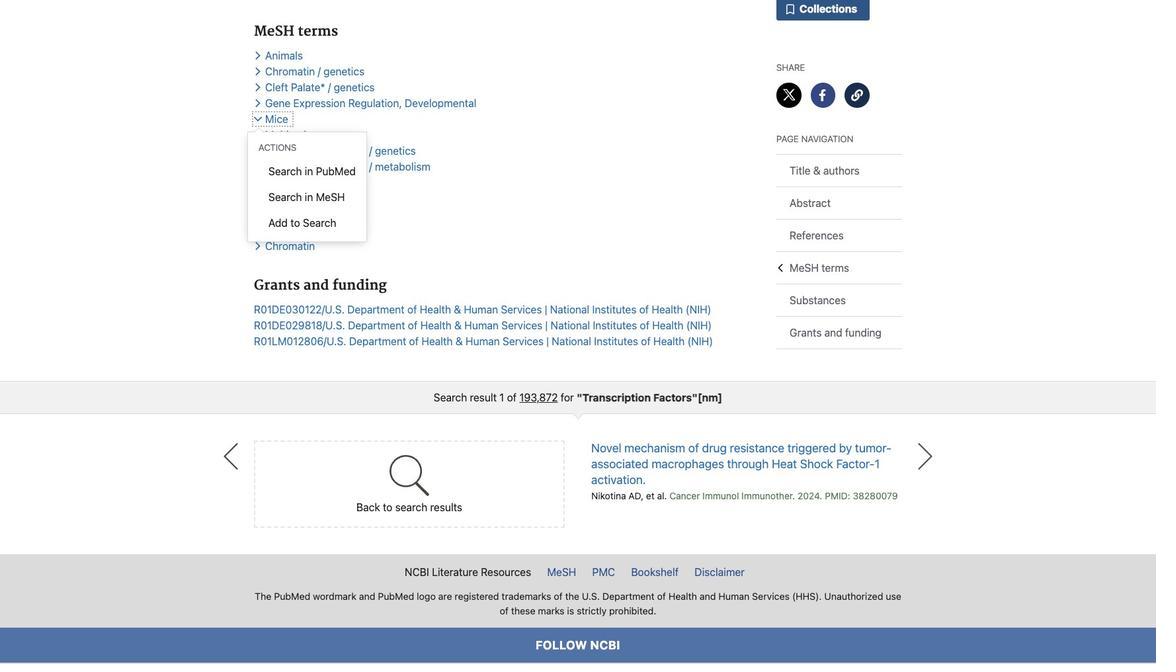 Task type: locate. For each thing, give the bounding box(es) containing it.
1 vertical spatial |
[[546, 320, 548, 331]]

0 vertical spatial national
[[550, 304, 590, 316]]

and
[[304, 277, 329, 294], [825, 327, 843, 339], [359, 591, 376, 602], [700, 591, 716, 602]]

pubmed inside dropdown menu for keyword mice element
[[316, 165, 356, 177]]

/ left metabolism
[[369, 161, 372, 173]]

0 vertical spatial grants
[[254, 277, 300, 294]]

substances down mesh terms link
[[790, 294, 846, 306]]

references
[[790, 229, 844, 241]]

3 factors from the top
[[331, 224, 367, 236]]

(hhs).
[[793, 591, 822, 602]]

mesh terms
[[254, 23, 338, 40], [790, 262, 850, 274]]

1 horizontal spatial pubmed
[[316, 165, 356, 177]]

2 vertical spatial transcription
[[265, 224, 328, 236]]

the pubmed wordmark and pubmed logo are registered trademarks of the u.s. department of health and human services (hhs). unauthorized use of these marks is strictly prohibited.
[[255, 591, 902, 617]]

→ link
[[251, 443, 939, 470]]

pubmed
[[316, 165, 356, 177], [274, 591, 311, 602], [378, 591, 414, 602]]

2 vertical spatial genetics
[[375, 145, 416, 157]]

0 vertical spatial |
[[545, 304, 548, 316]]

back to search results link
[[254, 441, 565, 528]]

1 chromatin from the top
[[265, 65, 315, 77]]

palate*
[[291, 81, 325, 93]]

0 horizontal spatial substances
[[254, 198, 331, 215]]

mesh terms link
[[777, 252, 903, 284]]

1
[[500, 392, 505, 404], [875, 457, 880, 471]]

terms
[[298, 23, 338, 40], [822, 262, 850, 274]]

health inside the pubmed wordmark and pubmed logo are registered trademarks of the u.s. department of health and human services (hhs). unauthorized use of these marks is strictly prohibited.
[[669, 591, 697, 602]]

services down r01de029818/u.s. department of health & human services | national institutes of health (nih) link
[[503, 335, 544, 347]]

immunother.
[[742, 490, 796, 501]]

through
[[728, 457, 769, 471]]

1 vertical spatial mesh terms
[[790, 262, 850, 274]]

0 vertical spatial chromatin
[[265, 65, 315, 77]]

to inside dropdown menu for keyword mice element
[[291, 217, 300, 229]]

mesh terms down references
[[790, 262, 850, 274]]

in up search in mesh
[[305, 165, 313, 177]]

mechanism
[[625, 441, 686, 455]]

chromatin
[[265, 65, 315, 77], [265, 240, 315, 252]]

transcription up chromatin dropdown button
[[265, 224, 328, 236]]

0 vertical spatial terms
[[298, 23, 338, 40]]

bookshelf link
[[625, 564, 686, 580]]

transcription factors button
[[254, 224, 370, 236]]

disclaimer
[[695, 566, 745, 578]]

substances up add to search
[[254, 198, 331, 215]]

grants
[[254, 277, 300, 294], [790, 327, 822, 339]]

mesh link
[[541, 564, 583, 580]]

2 transcription from the top
[[265, 161, 328, 173]]

pubmed left logo
[[378, 591, 414, 602]]

search result 1 of 193,872 for "transcription factors"[nm]
[[434, 392, 723, 404]]

novel mechanism of drug resistance triggered by tumor- associated macrophages through heat shock factor-1 activation. nikotina ad, et al. cancer immunol immunother. 2024. pmid: 38280079
[[592, 441, 898, 501]]

disclaimer link
[[688, 564, 752, 580]]

collections
[[800, 3, 858, 15]]

developmental
[[405, 97, 477, 109]]

transcription down multiomics
[[265, 145, 328, 157]]

mesh up animals dropdown button
[[254, 23, 295, 40]]

0 vertical spatial genetics
[[324, 65, 365, 77]]

0 vertical spatial in
[[305, 165, 313, 177]]

human
[[464, 304, 498, 316], [465, 320, 499, 331], [466, 335, 500, 347], [719, 591, 750, 602]]

title & authors
[[790, 165, 860, 177]]

novel
[[592, 441, 622, 455]]

0 vertical spatial substances
[[254, 198, 331, 215]]

1 right the result
[[500, 392, 505, 404]]

/ up transcription factors / metabolism dropdown button
[[369, 145, 372, 157]]

1 vertical spatial transcription
[[265, 161, 328, 173]]

mesh
[[254, 23, 295, 40], [316, 191, 345, 203], [790, 262, 819, 274], [547, 566, 577, 578]]

bookshelf
[[632, 566, 679, 578]]

grants inside grants and funding link
[[790, 327, 822, 339]]

terms up substances link
[[822, 262, 850, 274]]

grants and funding link
[[777, 317, 903, 349]]

1 horizontal spatial mesh terms
[[790, 262, 850, 274]]

chromatin down "add"
[[265, 240, 315, 252]]

macrophages
[[652, 457, 725, 471]]

funding down substances link
[[846, 327, 882, 339]]

3 transcription from the top
[[265, 224, 328, 236]]

1 down tumor-
[[875, 457, 880, 471]]

trademarks
[[502, 591, 552, 602]]

of inside novel mechanism of drug resistance triggered by tumor- associated macrophages through heat shock factor-1 activation. nikotina ad, et al. cancer immunol immunother. 2024. pmid: 38280079
[[689, 441, 700, 455]]

1 horizontal spatial to
[[383, 501, 393, 513]]

1 vertical spatial chromatin
[[265, 240, 315, 252]]

search for search result 1 of 193,872 for "transcription factors"[nm]
[[434, 392, 467, 404]]

page
[[777, 132, 799, 144]]

registered
[[455, 591, 499, 602]]

to right "add"
[[291, 217, 300, 229]]

of
[[408, 304, 417, 316], [640, 304, 649, 316], [408, 320, 418, 331], [640, 320, 650, 331], [409, 335, 419, 347], [641, 335, 651, 347], [507, 392, 517, 404], [689, 441, 700, 455], [554, 591, 563, 602], [658, 591, 666, 602], [500, 605, 509, 617]]

title & authors link
[[777, 155, 903, 186]]

2 chromatin from the top
[[265, 240, 315, 252]]

factors down search in mesh 'link' on the left top of the page
[[331, 224, 367, 236]]

genetics up cleft palate* / genetics dropdown button
[[324, 65, 365, 77]]

funding down 'transcription factors chromatin'
[[333, 277, 387, 294]]

mice
[[265, 113, 288, 125]]

1 horizontal spatial 1
[[875, 457, 880, 471]]

| up r01lm012806/u.s. department of health & human services | national institutes of health (nih) link
[[546, 320, 548, 331]]

factors up transcription factors / metabolism dropdown button
[[331, 145, 367, 157]]

search left the result
[[434, 392, 467, 404]]

0 vertical spatial funding
[[333, 277, 387, 294]]

factors inside 'transcription factors chromatin'
[[331, 224, 367, 236]]

/
[[318, 65, 321, 77], [328, 81, 331, 93], [369, 145, 372, 157], [369, 161, 372, 173]]

1 horizontal spatial terms
[[822, 262, 850, 274]]

ad,
[[629, 490, 644, 501]]

and inside grants and funding link
[[825, 327, 843, 339]]

0 vertical spatial transcription
[[265, 145, 328, 157]]

0 vertical spatial to
[[291, 217, 300, 229]]

to right back
[[383, 501, 393, 513]]

mesh down references
[[790, 262, 819, 274]]

mesh inside dropdown menu for keyword mice element
[[316, 191, 345, 203]]

0 vertical spatial ncbi
[[405, 566, 429, 578]]

| up 193,872 at the left of page
[[547, 335, 549, 347]]

chromatin down animals
[[265, 65, 315, 77]]

wordmark
[[313, 591, 357, 602]]

mesh up the
[[547, 566, 577, 578]]

2 horizontal spatial pubmed
[[378, 591, 414, 602]]

multiomics button
[[254, 129, 321, 141]]

1 vertical spatial factors
[[331, 161, 367, 173]]

add to search button
[[269, 217, 336, 229]]

services left "(hhs)."
[[753, 591, 790, 602]]

|
[[545, 304, 548, 316], [546, 320, 548, 331], [547, 335, 549, 347]]

ncbi
[[405, 566, 429, 578], [591, 639, 621, 653]]

r01de030122/u.s. department of health & human services | national institutes of health (nih) r01de029818/u.s. department of health & human services | national institutes of health (nih) r01lm012806/u.s. department of health & human services | national institutes of health (nih)
[[254, 304, 713, 347]]

2 vertical spatial factors
[[331, 224, 367, 236]]

to for search
[[291, 217, 300, 229]]

in down search in pubmed
[[305, 191, 313, 203]]

novel mechanism of drug resistance triggered by tumor- associated macrophages through heat shock factor-1 activation. link
[[592, 441, 903, 488]]

activation.
[[592, 473, 646, 487]]

1 vertical spatial substances
[[790, 294, 846, 306]]

resistance
[[730, 441, 785, 455]]

0 horizontal spatial 1
[[500, 392, 505, 404]]

to
[[291, 217, 300, 229], [383, 501, 393, 513]]

1 horizontal spatial substances
[[790, 294, 846, 306]]

| up r01de029818/u.s. department of health & human services | national institutes of health (nih) link
[[545, 304, 548, 316]]

and down disclaimer
[[700, 591, 716, 602]]

1 vertical spatial 1
[[875, 457, 880, 471]]

1 vertical spatial grants
[[790, 327, 822, 339]]

cleft
[[265, 81, 288, 93]]

unauthorized
[[825, 591, 884, 602]]

follow
[[536, 639, 588, 653]]

grants up r01de030122/u.s.
[[254, 277, 300, 294]]

1 vertical spatial funding
[[846, 327, 882, 339]]

0 horizontal spatial mesh terms
[[254, 23, 338, 40]]

department
[[348, 304, 405, 316], [348, 320, 405, 331], [349, 335, 407, 347], [603, 591, 655, 602]]

to for search
[[383, 501, 393, 513]]

1 horizontal spatial funding
[[846, 327, 882, 339]]

multiomics
[[265, 129, 317, 141]]

and down substances link
[[825, 327, 843, 339]]

gene expression regulation, developmental button
[[254, 97, 480, 109]]

pubmed down transcription factors / genetics dropdown button on the left top of page
[[316, 165, 356, 177]]

mesh terms up animals
[[254, 23, 338, 40]]

search in pubmed
[[269, 165, 356, 177]]

factors
[[331, 145, 367, 157], [331, 161, 367, 173], [331, 224, 367, 236]]

1 in from the top
[[305, 165, 313, 177]]

1 horizontal spatial ncbi
[[591, 639, 621, 653]]

search up "add"
[[269, 191, 302, 203]]

search down actions
[[269, 165, 302, 177]]

in for pubmed
[[305, 165, 313, 177]]

(nih)
[[686, 304, 712, 316], [687, 320, 712, 331], [688, 335, 713, 347]]

1 vertical spatial terms
[[822, 262, 850, 274]]

ncbi down strictly
[[591, 639, 621, 653]]

1 vertical spatial in
[[305, 191, 313, 203]]

mesh terms inside mesh terms link
[[790, 262, 850, 274]]

0 horizontal spatial grants and funding
[[254, 277, 387, 294]]

chromatin inside 'transcription factors chromatin'
[[265, 240, 315, 252]]

back to search results
[[357, 501, 463, 513]]

grants and funding
[[254, 277, 387, 294], [790, 327, 882, 339]]

0 vertical spatial factors
[[331, 145, 367, 157]]

pubmed right the
[[274, 591, 311, 602]]

cleft palate* / genetics button
[[254, 81, 378, 93]]

0 vertical spatial 1
[[500, 392, 505, 404]]

2 in from the top
[[305, 191, 313, 203]]

chromatin inside animals chromatin / genetics cleft palate* / genetics gene expression regulation, developmental
[[265, 65, 315, 77]]

factors down transcription factors / genetics dropdown button on the left top of page
[[331, 161, 367, 173]]

cancer
[[670, 490, 700, 501]]

terms up chromatin / genetics dropdown button
[[298, 23, 338, 40]]

1 factors from the top
[[331, 145, 367, 157]]

human down disclaimer 'link'
[[719, 591, 750, 602]]

transcription inside 'transcription factors chromatin'
[[265, 224, 328, 236]]

dropdown menu for keyword mice element
[[248, 132, 367, 242]]

abstract link
[[777, 187, 903, 219]]

human down r01de030122/u.s. department of health & human services | national institutes of health (nih) link
[[465, 320, 499, 331]]

1 vertical spatial (nih)
[[687, 320, 712, 331]]

0 horizontal spatial to
[[291, 217, 300, 229]]

grants and funding down substances link
[[790, 327, 882, 339]]

1 horizontal spatial grants
[[790, 327, 822, 339]]

grants and funding up r01de030122/u.s.
[[254, 277, 387, 294]]

mesh down search in pubmed
[[316, 191, 345, 203]]

human down r01de029818/u.s. department of health & human services | national institutes of health (nih) link
[[466, 335, 500, 347]]

ncbi up logo
[[405, 566, 429, 578]]

1 vertical spatial to
[[383, 501, 393, 513]]

transcription down actions
[[265, 161, 328, 173]]

genetics up the gene expression regulation, developmental dropdown button
[[334, 81, 375, 93]]

genetics up metabolism
[[375, 145, 416, 157]]

grants down substances link
[[790, 327, 822, 339]]

transcription factors chromatin
[[265, 224, 367, 252]]

1 vertical spatial grants and funding
[[790, 327, 882, 339]]



Task type: vqa. For each thing, say whether or not it's contained in the screenshot.
you
no



Task type: describe. For each thing, give the bounding box(es) containing it.
r01de029818/u.s.
[[254, 320, 345, 331]]

by
[[840, 441, 853, 455]]

2 vertical spatial institutes
[[594, 335, 639, 347]]

search in mesh
[[269, 191, 345, 203]]

prohibited.
[[610, 605, 657, 617]]

transcription factors / genetics button
[[254, 145, 419, 157]]

→
[[251, 443, 260, 455]]

/ up cleft palate* / genetics dropdown button
[[318, 65, 321, 77]]

strictly
[[577, 605, 607, 617]]

1 transcription from the top
[[265, 145, 328, 157]]

"transcription factors"[nm] link
[[577, 392, 723, 404]]

pmc
[[593, 566, 616, 578]]

animals
[[265, 49, 303, 61]]

1 inside novel mechanism of drug resistance triggered by tumor- associated macrophages through heat shock factor-1 activation. nikotina ad, et al. cancer immunol immunother. 2024. pmid: 38280079
[[875, 457, 880, 471]]

add to search
[[269, 217, 336, 229]]

2 vertical spatial (nih)
[[688, 335, 713, 347]]

193,872 link
[[520, 392, 558, 404]]

navigation
[[802, 132, 854, 144]]

ncbi literature resources
[[405, 566, 531, 578]]

abstract
[[790, 197, 831, 209]]

associated
[[592, 457, 649, 471]]

u.s.
[[582, 591, 600, 602]]

2 vertical spatial |
[[547, 335, 549, 347]]

department inside the pubmed wordmark and pubmed logo are registered trademarks of the u.s. department of health and human services (hhs). unauthorized use of these marks is strictly prohibited.
[[603, 591, 655, 602]]

share
[[777, 61, 806, 73]]

pmc link
[[586, 564, 622, 580]]

search in pubmed link
[[269, 165, 356, 177]]

shock
[[801, 457, 834, 471]]

search for search in mesh
[[269, 191, 302, 203]]

transcription factors / metabolism button
[[254, 161, 434, 173]]

the
[[565, 591, 580, 602]]

1 horizontal spatial grants and funding
[[790, 327, 882, 339]]

2 vertical spatial national
[[552, 335, 592, 347]]

and right wordmark on the bottom of the page
[[359, 591, 376, 602]]

are
[[439, 591, 452, 602]]

al.
[[657, 490, 667, 501]]

"transcription
[[577, 392, 651, 404]]

genetics inside multiomics transcription factors / genetics transcription factors / metabolism
[[375, 145, 416, 157]]

1 vertical spatial national
[[551, 320, 590, 331]]

results
[[430, 501, 463, 513]]

factors"[nm]
[[654, 392, 723, 404]]

chromatin button
[[254, 240, 318, 252]]

nikotina
[[592, 490, 626, 501]]

metabolism
[[375, 161, 431, 173]]

logo
[[417, 591, 436, 602]]

0 horizontal spatial ncbi
[[405, 566, 429, 578]]

drug
[[703, 441, 727, 455]]

0 horizontal spatial funding
[[333, 277, 387, 294]]

and up r01de030122/u.s.
[[304, 277, 329, 294]]

& down r01de030122/u.s. department of health & human services | national institutes of health (nih) link
[[455, 320, 462, 331]]

et
[[646, 490, 655, 501]]

triggered
[[788, 441, 837, 455]]

immunol
[[703, 490, 739, 501]]

r01lm012806/u.s. department of health & human services | national institutes of health (nih) link
[[254, 335, 713, 347]]

back
[[357, 501, 380, 513]]

/ up expression
[[328, 81, 331, 93]]

0 vertical spatial grants and funding
[[254, 277, 387, 294]]

multiomics transcription factors / genetics transcription factors / metabolism
[[265, 129, 431, 173]]

& right title
[[814, 165, 821, 177]]

& up r01de029818/u.s. department of health & human services | national institutes of health (nih) link
[[454, 304, 461, 316]]

actions
[[259, 141, 297, 153]]

in for mesh
[[305, 191, 313, 203]]

search down search in mesh 'link' on the left top of the page
[[303, 217, 336, 229]]

1 vertical spatial genetics
[[334, 81, 375, 93]]

38280079
[[853, 490, 898, 501]]

these
[[511, 605, 536, 617]]

follow ncbi
[[536, 639, 621, 653]]

add
[[269, 217, 288, 229]]

heat
[[772, 457, 798, 471]]

r01lm012806/u.s.
[[254, 335, 347, 347]]

literature
[[432, 566, 478, 578]]

tumor-
[[856, 441, 892, 455]]

search in mesh link
[[269, 191, 345, 203]]

search for search in pubmed
[[269, 165, 302, 177]]

mice button
[[254, 113, 292, 125]]

0 horizontal spatial terms
[[298, 23, 338, 40]]

pmid:
[[825, 490, 851, 501]]

0 horizontal spatial grants
[[254, 277, 300, 294]]

title
[[790, 165, 811, 177]]

r01de030122/u.s.
[[254, 304, 345, 316]]

authors
[[824, 165, 860, 177]]

animals chromatin / genetics cleft palate* / genetics gene expression regulation, developmental
[[265, 49, 477, 109]]

0 vertical spatial mesh terms
[[254, 23, 338, 40]]

is
[[567, 605, 575, 617]]

1 vertical spatial ncbi
[[591, 639, 621, 653]]

193,872
[[520, 392, 558, 404]]

resources
[[481, 566, 531, 578]]

factor-
[[837, 457, 875, 471]]

result
[[470, 392, 497, 404]]

0 horizontal spatial pubmed
[[274, 591, 311, 602]]

services inside the pubmed wordmark and pubmed logo are registered trademarks of the u.s. department of health and human services (hhs). unauthorized use of these marks is strictly prohibited.
[[753, 591, 790, 602]]

human inside the pubmed wordmark and pubmed logo are registered trademarks of the u.s. department of health and human services (hhs). unauthorized use of these marks is strictly prohibited.
[[719, 591, 750, 602]]

& down r01de029818/u.s. department of health & human services | national institutes of health (nih) link
[[456, 335, 463, 347]]

0 vertical spatial (nih)
[[686, 304, 712, 316]]

substances inside substances link
[[790, 294, 846, 306]]

0 vertical spatial institutes
[[593, 304, 637, 316]]

animals button
[[254, 49, 306, 61]]

gene
[[265, 97, 291, 109]]

services up r01de029818/u.s. department of health & human services | national institutes of health (nih) link
[[501, 304, 542, 316]]

the
[[255, 591, 272, 602]]

regulation,
[[348, 97, 402, 109]]

r01de030122/u.s. department of health & human services | national institutes of health (nih) link
[[254, 304, 712, 316]]

1 vertical spatial institutes
[[593, 320, 637, 331]]

chromatin / genetics button
[[254, 65, 368, 77]]

2 factors from the top
[[331, 161, 367, 173]]

services up r01lm012806/u.s. department of health & human services | national institutes of health (nih) link
[[502, 320, 543, 331]]

substances link
[[777, 284, 903, 316]]

human up r01de029818/u.s. department of health & human services | national institutes of health (nih) link
[[464, 304, 498, 316]]

use
[[886, 591, 902, 602]]

search
[[395, 501, 428, 513]]

2024.
[[798, 490, 823, 501]]

references link
[[777, 220, 903, 251]]



